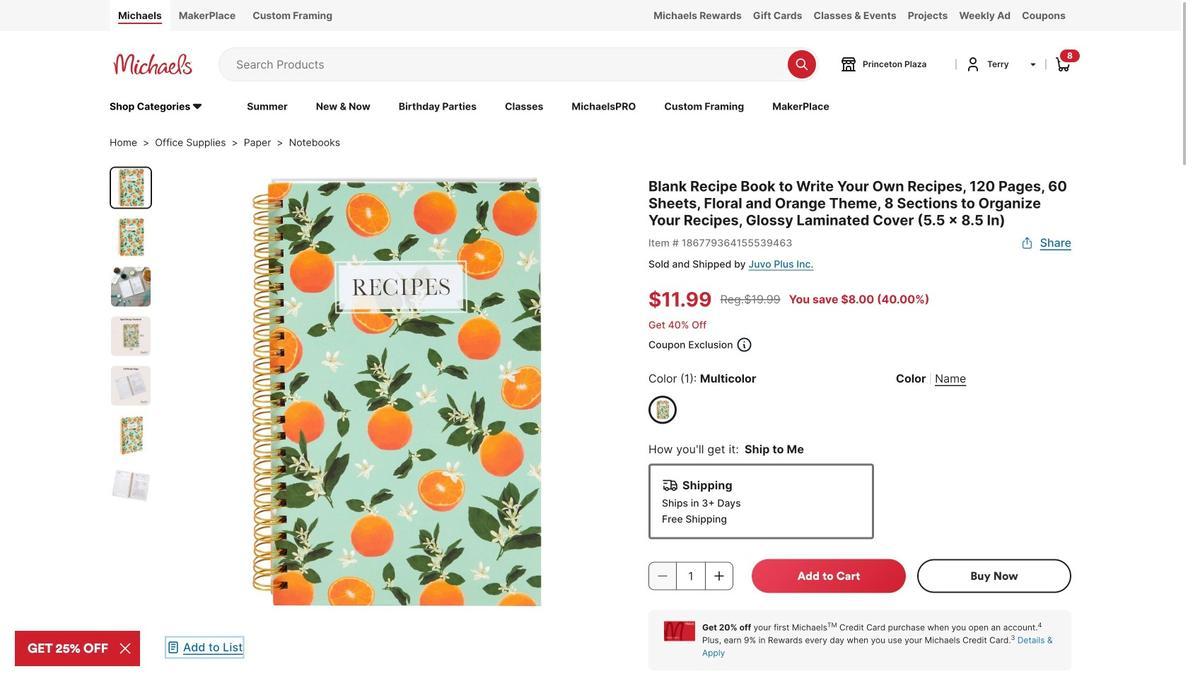 Task type: describe. For each thing, give the bounding box(es) containing it.
search button image
[[795, 57, 809, 71]]

1 vertical spatial tabler image
[[166, 641, 180, 655]]

button to increment counter for number stepper image
[[713, 569, 727, 584]]

plcc card logo image
[[664, 622, 696, 642]]

multicolor image
[[653, 400, 673, 420]]



Task type: vqa. For each thing, say whether or not it's contained in the screenshot.
Sewing related to Valentine's Day
no



Task type: locate. For each thing, give the bounding box(es) containing it.
blank recipe book to write your own recipes, 120 pages, 60 sheets, floral and orange theme, 8 sections to organize your recipes, glossy laminated cover (5.5 x 8.5 in) image
[[166, 167, 621, 621], [111, 168, 151, 208], [111, 218, 151, 257], [111, 267, 151, 307], [111, 317, 151, 356], [111, 366, 151, 406], [111, 416, 151, 455], [111, 465, 151, 505]]

tabler image
[[1021, 236, 1035, 250], [166, 641, 180, 655]]

1 horizontal spatial tabler image
[[1021, 236, 1035, 250]]

0 vertical spatial tabler image
[[1021, 236, 1035, 250]]

tabler image
[[736, 337, 753, 354]]

Search Input field
[[236, 48, 781, 81]]

Number Stepper text field
[[678, 562, 705, 591]]

0 horizontal spatial tabler image
[[166, 641, 180, 655]]



